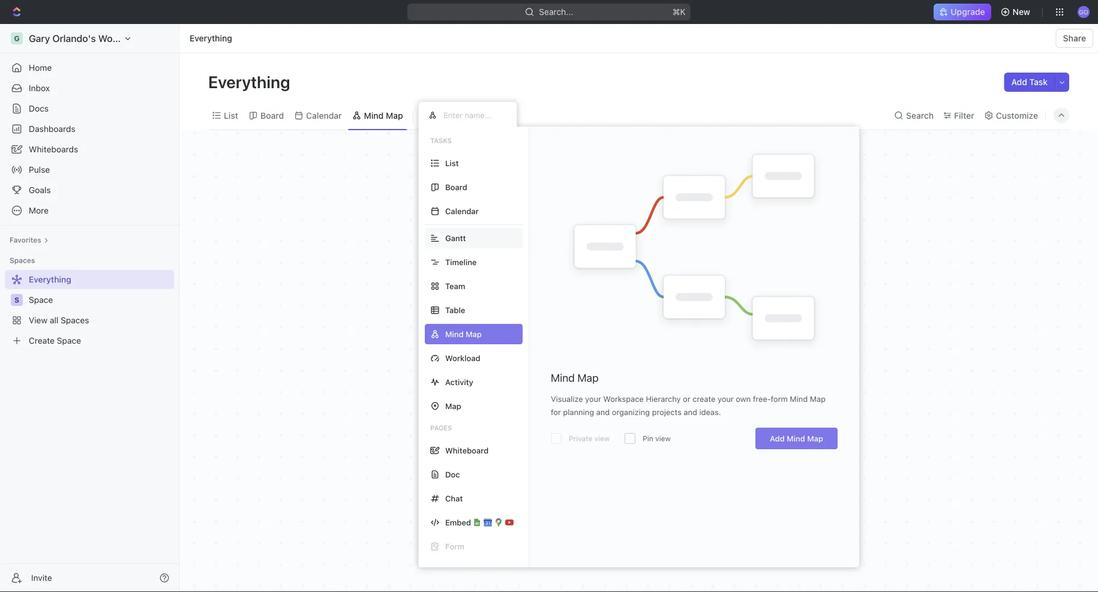 Task type: vqa. For each thing, say whether or not it's contained in the screenshot.
leftmost Hide
no



Task type: describe. For each thing, give the bounding box(es) containing it.
pulse
[[29, 165, 50, 175]]

inbox link
[[5, 79, 174, 98]]

inbox
[[29, 83, 50, 93]]

pages
[[430, 424, 452, 432]]

view button
[[418, 107, 457, 124]]

list link
[[221, 107, 238, 124]]

team
[[445, 282, 465, 291]]

upgrade link
[[934, 4, 991, 20]]

whiteboard
[[445, 446, 489, 455]]

for
[[551, 408, 561, 417]]

pin view
[[643, 435, 671, 443]]

results
[[638, 399, 671, 412]]

board link
[[258, 107, 284, 124]]

⌘k
[[673, 7, 686, 17]]

dashboards
[[29, 124, 75, 134]]

chat
[[445, 494, 463, 503]]

0 horizontal spatial board
[[260, 110, 284, 120]]

calendar link
[[304, 107, 342, 124]]

sidebar navigation
[[0, 24, 179, 592]]

add task button
[[1004, 73, 1055, 92]]

whiteboards link
[[5, 140, 174, 159]]

tasks
[[430, 137, 452, 145]]

mind inside visualize your workspace hierarchy or create your own free-form mind map for planning and organizing projects and ideas.
[[790, 395, 808, 404]]

favorites
[[10, 236, 41, 244]]

everything link
[[187, 31, 235, 46]]

map inside mind map link
[[386, 110, 403, 120]]

embed
[[445, 518, 471, 527]]

1 horizontal spatial mind map
[[551, 372, 599, 384]]

visualize
[[551, 395, 583, 404]]

pin
[[643, 435, 653, 443]]

invite
[[31, 573, 52, 583]]

1 and from the left
[[596, 408, 610, 417]]

no matching results found.
[[572, 399, 705, 412]]

free-
[[753, 395, 771, 404]]

1 vertical spatial everything
[[208, 72, 294, 92]]

view
[[434, 110, 453, 120]]

docs link
[[5, 99, 174, 118]]

customize button
[[980, 107, 1042, 124]]

share
[[1063, 33, 1086, 43]]

or
[[683, 395, 690, 404]]

add task
[[1011, 77, 1048, 87]]

workspace
[[603, 395, 644, 404]]

mind right calendar link
[[364, 110, 384, 120]]

task
[[1030, 77, 1048, 87]]

ideas.
[[699, 408, 721, 417]]

projects
[[652, 408, 682, 417]]

2 your from the left
[[718, 395, 734, 404]]

1 your from the left
[[585, 395, 601, 404]]

mind up visualize
[[551, 372, 575, 384]]

tree inside sidebar navigation
[[5, 270, 174, 350]]

workload
[[445, 354, 480, 363]]

private view
[[569, 435, 610, 443]]

doc
[[445, 470, 460, 479]]

view button
[[418, 101, 457, 130]]

goals
[[29, 185, 51, 195]]

view for pin view
[[655, 435, 671, 443]]

whiteboards
[[29, 144, 78, 154]]

1 vertical spatial list
[[445, 159, 459, 168]]



Task type: locate. For each thing, give the bounding box(es) containing it.
goals link
[[5, 181, 174, 200]]

and down or
[[684, 408, 697, 417]]

board down tasks on the top left
[[445, 183, 467, 192]]

docs
[[29, 104, 49, 113]]

0 horizontal spatial your
[[585, 395, 601, 404]]

add left "task"
[[1011, 77, 1027, 87]]

0 horizontal spatial list
[[224, 110, 238, 120]]

1 horizontal spatial your
[[718, 395, 734, 404]]

own
[[736, 395, 751, 404]]

your up 'planning'
[[585, 395, 601, 404]]

list
[[224, 110, 238, 120], [445, 159, 459, 168]]

home
[[29, 63, 52, 73]]

0 horizontal spatial mind map
[[364, 110, 403, 120]]

and
[[596, 408, 610, 417], [684, 408, 697, 417]]

1 horizontal spatial and
[[684, 408, 697, 417]]

board right list link
[[260, 110, 284, 120]]

list down tasks on the top left
[[445, 159, 459, 168]]

calendar inside calendar link
[[306, 110, 342, 120]]

upgrade
[[951, 7, 985, 17]]

1 horizontal spatial list
[[445, 159, 459, 168]]

tree
[[5, 270, 174, 350]]

new button
[[996, 2, 1038, 22]]

spaces
[[10, 256, 35, 265]]

add for add task
[[1011, 77, 1027, 87]]

1 horizontal spatial view
[[655, 435, 671, 443]]

mind right form
[[790, 395, 808, 404]]

0 vertical spatial list
[[224, 110, 238, 120]]

2 and from the left
[[684, 408, 697, 417]]

add down form
[[770, 434, 785, 443]]

planning
[[563, 408, 594, 417]]

view right private
[[594, 435, 610, 443]]

1 horizontal spatial board
[[445, 183, 467, 192]]

1 vertical spatial board
[[445, 183, 467, 192]]

gantt
[[445, 234, 466, 243]]

mind map
[[364, 110, 403, 120], [551, 372, 599, 384]]

0 vertical spatial add
[[1011, 77, 1027, 87]]

calendar right board link
[[306, 110, 342, 120]]

view right pin
[[655, 435, 671, 443]]

customize
[[996, 110, 1038, 120]]

private
[[569, 435, 592, 443]]

calendar up gantt
[[445, 207, 479, 216]]

0 horizontal spatial and
[[596, 408, 610, 417]]

pulse link
[[5, 160, 174, 179]]

1 vertical spatial mind map
[[551, 372, 599, 384]]

view
[[594, 435, 610, 443], [655, 435, 671, 443]]

visualize your workspace hierarchy or create your own free-form mind map for planning and organizing projects and ideas.
[[551, 395, 826, 417]]

found.
[[674, 399, 705, 412]]

1 vertical spatial add
[[770, 434, 785, 443]]

search...
[[539, 7, 573, 17]]

mind map left view button
[[364, 110, 403, 120]]

hierarchy
[[646, 395, 681, 404]]

list left board link
[[224, 110, 238, 120]]

mind down form
[[787, 434, 805, 443]]

0 horizontal spatial view
[[594, 435, 610, 443]]

calendar
[[306, 110, 342, 120], [445, 207, 479, 216]]

table
[[445, 306, 465, 315]]

form
[[771, 395, 788, 404]]

matching
[[589, 399, 635, 412]]

search button
[[891, 107, 937, 124]]

no
[[572, 399, 586, 412]]

timeline
[[445, 258, 477, 267]]

0 horizontal spatial calendar
[[306, 110, 342, 120]]

1 view from the left
[[594, 435, 610, 443]]

search
[[906, 110, 934, 120]]

add
[[1011, 77, 1027, 87], [770, 434, 785, 443]]

your
[[585, 395, 601, 404], [718, 395, 734, 404]]

new
[[1013, 7, 1030, 17]]

favorites button
[[5, 233, 53, 247]]

1 horizontal spatial add
[[1011, 77, 1027, 87]]

0 vertical spatial everything
[[190, 33, 232, 43]]

add inside 'button'
[[1011, 77, 1027, 87]]

share button
[[1056, 29, 1093, 48]]

map inside visualize your workspace hierarchy or create your own free-form mind map for planning and organizing projects and ideas.
[[810, 395, 826, 404]]

1 vertical spatial calendar
[[445, 207, 479, 216]]

create
[[693, 395, 716, 404]]

everything
[[190, 33, 232, 43], [208, 72, 294, 92]]

organizing
[[612, 408, 650, 417]]

map
[[386, 110, 403, 120], [578, 372, 599, 384], [810, 395, 826, 404], [445, 402, 461, 411], [807, 434, 823, 443]]

activity
[[445, 378, 473, 387]]

form
[[445, 542, 464, 551]]

dashboards link
[[5, 119, 174, 139]]

and down workspace
[[596, 408, 610, 417]]

0 horizontal spatial add
[[770, 434, 785, 443]]

mind map inside mind map link
[[364, 110, 403, 120]]

add mind map
[[770, 434, 823, 443]]

0 vertical spatial mind map
[[364, 110, 403, 120]]

view for private view
[[594, 435, 610, 443]]

add for add mind map
[[770, 434, 785, 443]]

0 vertical spatial calendar
[[306, 110, 342, 120]]

mind map link
[[362, 107, 403, 124]]

board
[[260, 110, 284, 120], [445, 183, 467, 192]]

mind
[[364, 110, 384, 120], [551, 372, 575, 384], [790, 395, 808, 404], [787, 434, 805, 443]]

2 view from the left
[[655, 435, 671, 443]]

1 horizontal spatial calendar
[[445, 207, 479, 216]]

Enter name... field
[[442, 110, 507, 120]]

home link
[[5, 58, 174, 77]]

your left own
[[718, 395, 734, 404]]

0 vertical spatial board
[[260, 110, 284, 120]]

mind map up visualize
[[551, 372, 599, 384]]



